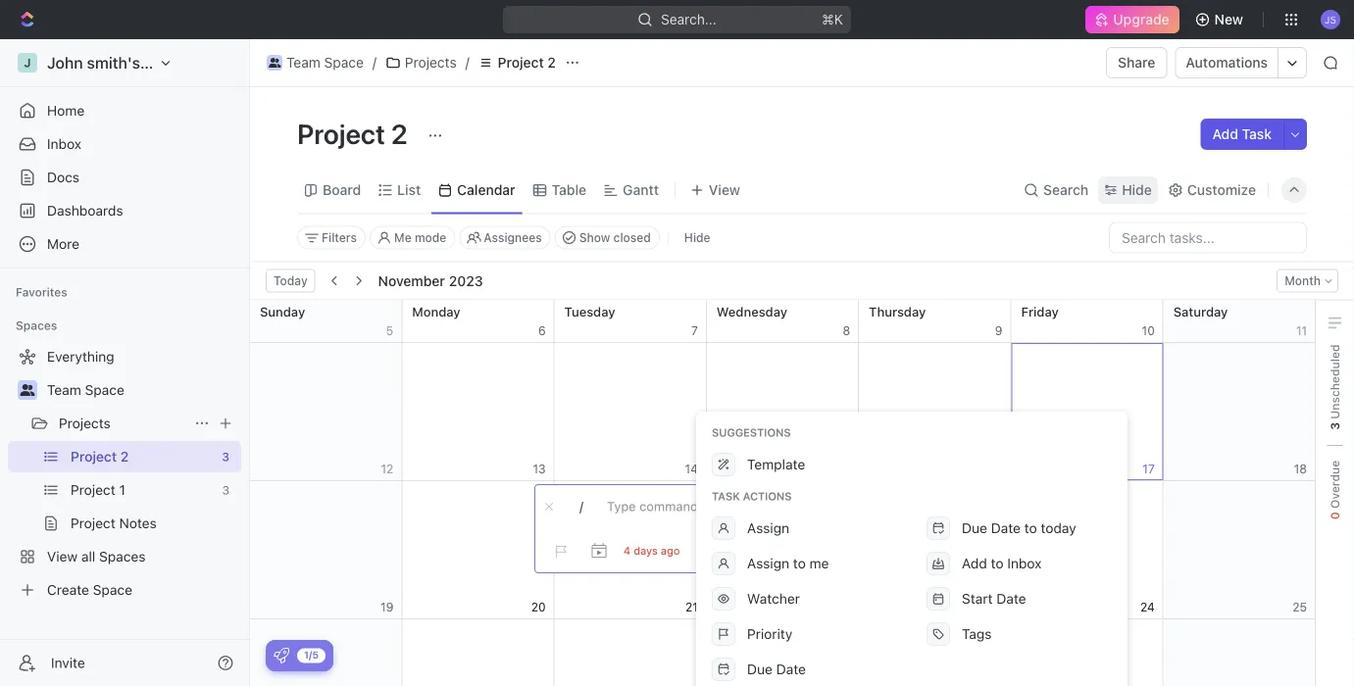 Task type: locate. For each thing, give the bounding box(es) containing it.
0 horizontal spatial to
[[793, 556, 806, 572]]

date down priority
[[776, 661, 806, 678]]

row containing 17
[[250, 343, 1316, 482]]

0 horizontal spatial hide
[[684, 231, 711, 245]]

spaces
[[16, 319, 57, 332]]

task left actions
[[712, 490, 740, 503]]

friday
[[1021, 304, 1059, 319]]

overdue
[[1328, 461, 1342, 512]]

2 row from the top
[[250, 343, 1316, 482]]

tags
[[962, 626, 992, 642]]

1 vertical spatial team
[[47, 382, 81, 398]]

0 vertical spatial task
[[1242, 126, 1272, 142]]

to left the today
[[1025, 520, 1037, 536]]

1 horizontal spatial projects
[[405, 54, 457, 71]]

0 vertical spatial 2
[[548, 54, 556, 71]]

2 vertical spatial date
[[776, 661, 806, 678]]

1 vertical spatial task
[[712, 490, 740, 503]]

me
[[810, 556, 829, 572]]

0 horizontal spatial team space
[[47, 382, 124, 398]]

0 vertical spatial date
[[991, 520, 1021, 536]]

0 horizontal spatial team space link
[[47, 375, 237, 406]]

19
[[381, 601, 394, 614]]

1 horizontal spatial hide
[[1122, 182, 1152, 198]]

hide
[[1122, 182, 1152, 198], [684, 231, 711, 245]]

assign to me
[[747, 556, 829, 572]]

0
[[1328, 512, 1342, 520]]

1 assign from the top
[[747, 520, 790, 536]]

inbox down the due date to today
[[1007, 556, 1042, 572]]

1 vertical spatial assign
[[747, 556, 790, 572]]

1 horizontal spatial due
[[962, 520, 987, 536]]

Search tasks... text field
[[1110, 223, 1306, 253]]

team space link inside 'tree'
[[47, 375, 237, 406]]

3 row from the top
[[250, 482, 1316, 620]]

add inside button
[[1213, 126, 1239, 142]]

team space link
[[262, 51, 369, 75], [47, 375, 237, 406]]

due down priority
[[747, 661, 773, 678]]

0 horizontal spatial 2
[[391, 117, 408, 150]]

1 horizontal spatial project
[[498, 54, 544, 71]]

1 vertical spatial hide
[[684, 231, 711, 245]]

2
[[548, 54, 556, 71], [391, 117, 408, 150]]

to
[[1025, 520, 1037, 536], [793, 556, 806, 572], [991, 556, 1004, 572]]

list link
[[393, 177, 421, 204]]

due
[[962, 520, 987, 536], [747, 661, 773, 678]]

customize
[[1187, 182, 1256, 198]]

0 horizontal spatial task
[[712, 490, 740, 503]]

1 horizontal spatial inbox
[[1007, 556, 1042, 572]]

search...
[[661, 11, 717, 27]]

date for due date
[[776, 661, 806, 678]]

tree
[[8, 341, 241, 606]]

0 horizontal spatial project
[[297, 117, 385, 150]]

0 horizontal spatial project 2
[[297, 117, 414, 150]]

task up customize
[[1242, 126, 1272, 142]]

sidebar navigation
[[0, 39, 250, 686]]

favorites button
[[8, 280, 75, 304]]

project
[[498, 54, 544, 71], [297, 117, 385, 150]]

0 vertical spatial inbox
[[47, 136, 81, 152]]

1 vertical spatial team space
[[47, 382, 124, 398]]

assign up watcher
[[747, 556, 790, 572]]

search button
[[1018, 177, 1095, 204]]

0 horizontal spatial user group image
[[20, 384, 35, 396]]

invite
[[51, 655, 85, 671]]

assign
[[747, 520, 790, 536], [747, 556, 790, 572]]

home link
[[8, 95, 241, 127]]

0 vertical spatial project 2
[[498, 54, 556, 71]]

1 vertical spatial due
[[747, 661, 773, 678]]

inbox
[[47, 136, 81, 152], [1007, 556, 1042, 572]]

closed
[[613, 231, 651, 245]]

hide button
[[676, 226, 718, 250]]

date
[[991, 520, 1021, 536], [997, 591, 1026, 607], [776, 661, 806, 678]]

inbox link
[[8, 128, 241, 160]]

0 horizontal spatial /
[[372, 54, 376, 71]]

onboarding checklist button image
[[274, 648, 289, 664]]

team space
[[286, 54, 364, 71], [47, 382, 124, 398]]

0 horizontal spatial projects link
[[59, 408, 186, 439]]

projects link
[[380, 51, 462, 75], [59, 408, 186, 439]]

1 vertical spatial add
[[962, 556, 987, 572]]

automations
[[1186, 54, 1268, 71]]

0 horizontal spatial space
[[85, 382, 124, 398]]

monday
[[412, 304, 460, 319]]

today button
[[266, 269, 315, 293]]

2 assign from the top
[[747, 556, 790, 572]]

0 vertical spatial hide
[[1122, 182, 1152, 198]]

1 horizontal spatial team space
[[286, 54, 364, 71]]

1 horizontal spatial team space link
[[262, 51, 369, 75]]

docs link
[[8, 162, 241, 193]]

watcher
[[747, 591, 800, 607]]

1 vertical spatial projects
[[59, 415, 111, 431]]

4 days ago button
[[624, 545, 680, 559]]

17
[[1143, 462, 1155, 476]]

days
[[634, 545, 658, 558]]

grid
[[249, 37, 1316, 686]]

1 vertical spatial user group image
[[20, 384, 35, 396]]

row
[[250, 205, 1316, 343], [250, 343, 1316, 482], [250, 482, 1316, 620], [250, 620, 1316, 686]]

date up add to inbox
[[991, 520, 1021, 536]]

task
[[1242, 126, 1272, 142], [712, 490, 740, 503]]

1 horizontal spatial add
[[1213, 126, 1239, 142]]

1 horizontal spatial projects link
[[380, 51, 462, 75]]

1 horizontal spatial team
[[286, 54, 320, 71]]

calendar link
[[453, 177, 515, 204]]

today
[[274, 274, 308, 288]]

assign down actions
[[747, 520, 790, 536]]

0 vertical spatial team
[[286, 54, 320, 71]]

1 horizontal spatial 2
[[548, 54, 556, 71]]

inbox up the docs
[[47, 136, 81, 152]]

0 horizontal spatial add
[[962, 556, 987, 572]]

1 horizontal spatial task
[[1242, 126, 1272, 142]]

add up customize
[[1213, 126, 1239, 142]]

0 vertical spatial user group image
[[268, 58, 281, 68]]

onboarding checklist button element
[[274, 648, 289, 664]]

1 vertical spatial team space link
[[47, 375, 237, 406]]

date right start at the bottom of page
[[997, 591, 1026, 607]]

⌘k
[[822, 11, 843, 27]]

0 vertical spatial projects link
[[380, 51, 462, 75]]

0 vertical spatial projects
[[405, 54, 457, 71]]

0 vertical spatial add
[[1213, 126, 1239, 142]]

team
[[286, 54, 320, 71], [47, 382, 81, 398]]

start
[[962, 591, 993, 607]]

space
[[324, 54, 364, 71], [85, 382, 124, 398]]

0 vertical spatial team space
[[286, 54, 364, 71]]

hide right closed
[[684, 231, 711, 245]]

thursday
[[869, 304, 926, 319]]

assignees button
[[459, 226, 551, 250]]

hide inside button
[[684, 231, 711, 245]]

1 vertical spatial space
[[85, 382, 124, 398]]

sunday
[[260, 304, 305, 319]]

project 2
[[498, 54, 556, 71], [297, 117, 414, 150]]

1 vertical spatial date
[[997, 591, 1026, 607]]

0 horizontal spatial team
[[47, 382, 81, 398]]

show
[[579, 231, 610, 245]]

due up add to inbox
[[962, 520, 987, 536]]

0 horizontal spatial due
[[747, 661, 773, 678]]

0 horizontal spatial inbox
[[47, 136, 81, 152]]

customize button
[[1162, 177, 1262, 204]]

add up start at the bottom of page
[[962, 556, 987, 572]]

assignees
[[484, 231, 542, 245]]

3
[[1328, 423, 1342, 430]]

1 horizontal spatial space
[[324, 54, 364, 71]]

tree containing team space
[[8, 341, 241, 606]]

add for add task
[[1213, 126, 1239, 142]]

share button
[[1106, 47, 1167, 78]]

gantt link
[[619, 177, 659, 204]]

0 vertical spatial assign
[[747, 520, 790, 536]]

assign for assign to me
[[747, 556, 790, 572]]

hide right the 'search'
[[1122, 182, 1152, 198]]

user group image
[[268, 58, 281, 68], [20, 384, 35, 396]]

row containing 19
[[250, 482, 1316, 620]]

0 vertical spatial due
[[962, 520, 987, 536]]

ago
[[661, 545, 680, 558]]

to left me
[[793, 556, 806, 572]]

0 horizontal spatial projects
[[59, 415, 111, 431]]

team space inside 'tree'
[[47, 382, 124, 398]]

1 vertical spatial project
[[297, 117, 385, 150]]

1 vertical spatial inbox
[[1007, 556, 1042, 572]]

tree inside sidebar navigation
[[8, 341, 241, 606]]

search
[[1043, 182, 1089, 198]]

projects
[[405, 54, 457, 71], [59, 415, 111, 431]]

25
[[1293, 601, 1307, 614]]

1 horizontal spatial to
[[991, 556, 1004, 572]]

2 horizontal spatial /
[[580, 499, 584, 514]]

date for start date
[[997, 591, 1026, 607]]

wednesday
[[717, 304, 787, 319]]

due for due date to today
[[962, 520, 987, 536]]

/
[[372, 54, 376, 71], [465, 54, 469, 71], [580, 499, 584, 514]]

to up start date
[[991, 556, 1004, 572]]

list
[[397, 182, 421, 198]]



Task type: vqa. For each thing, say whether or not it's contained in the screenshot.
The Watcher at the right bottom of the page
yes



Task type: describe. For each thing, give the bounding box(es) containing it.
add task
[[1213, 126, 1272, 142]]

hide button
[[1099, 177, 1158, 204]]

gantt
[[623, 182, 659, 198]]

24
[[1140, 601, 1155, 614]]

tuesday
[[564, 304, 615, 319]]

0 vertical spatial team space link
[[262, 51, 369, 75]]

template
[[747, 456, 805, 473]]

2 horizontal spatial to
[[1025, 520, 1037, 536]]

show closed button
[[555, 226, 660, 250]]

0 vertical spatial space
[[324, 54, 364, 71]]

assign for assign
[[747, 520, 790, 536]]

21
[[686, 601, 698, 614]]

to for assign to me
[[793, 556, 806, 572]]

date for due date to today
[[991, 520, 1021, 536]]

upgrade link
[[1086, 6, 1179, 33]]

table link
[[548, 177, 587, 204]]

4 row from the top
[[250, 620, 1316, 686]]

1 vertical spatial 2
[[391, 117, 408, 150]]

today
[[1041, 520, 1076, 536]]

board link
[[319, 177, 361, 204]]

new button
[[1187, 4, 1255, 35]]

docs
[[47, 169, 79, 185]]

1 horizontal spatial /
[[465, 54, 469, 71]]

due for due date
[[747, 661, 773, 678]]

set priority image
[[545, 537, 575, 567]]

team inside 'tree'
[[47, 382, 81, 398]]

hide inside dropdown button
[[1122, 182, 1152, 198]]

1 vertical spatial project 2
[[297, 117, 414, 150]]

suggestions
[[712, 427, 791, 439]]

1 row from the top
[[250, 205, 1316, 343]]

add to inbox
[[962, 556, 1042, 572]]

due date to today
[[962, 520, 1076, 536]]

1 horizontal spatial user group image
[[268, 58, 281, 68]]

1 vertical spatial projects link
[[59, 408, 186, 439]]

4 days ago
[[624, 545, 680, 558]]

18
[[1294, 462, 1307, 476]]

project 2 link
[[473, 51, 561, 75]]

actions
[[743, 490, 792, 503]]

upgrade
[[1113, 11, 1170, 27]]

dashboards
[[47, 203, 123, 219]]

start date
[[962, 591, 1026, 607]]

2 inside project 2 link
[[548, 54, 556, 71]]

task actions
[[712, 490, 792, 503]]

user group image inside sidebar navigation
[[20, 384, 35, 396]]

board
[[323, 182, 361, 198]]

home
[[47, 102, 85, 119]]

space inside 'tree'
[[85, 382, 124, 398]]

automations button
[[1176, 48, 1278, 77]]

0 vertical spatial project
[[498, 54, 544, 71]]

share
[[1118, 54, 1156, 71]]

dashboards link
[[8, 195, 241, 227]]

1/5
[[304, 650, 319, 661]]

task inside button
[[1242, 126, 1272, 142]]

1 horizontal spatial project 2
[[498, 54, 556, 71]]

due date
[[747, 661, 806, 678]]

4
[[624, 545, 631, 558]]

to for add to inbox
[[991, 556, 1004, 572]]

table
[[552, 182, 587, 198]]

inbox inside sidebar navigation
[[47, 136, 81, 152]]

add task button
[[1201, 119, 1284, 150]]

unscheduled
[[1328, 345, 1342, 423]]

projects inside sidebar navigation
[[59, 415, 111, 431]]

add for add to inbox
[[962, 556, 987, 572]]

calendar
[[457, 182, 515, 198]]

set priority element
[[545, 537, 575, 567]]

saturday
[[1174, 304, 1228, 319]]

new
[[1215, 11, 1243, 27]]

priority
[[747, 626, 793, 642]]

20
[[531, 601, 546, 614]]

show closed
[[579, 231, 651, 245]]

23
[[988, 601, 1003, 614]]

favorites
[[16, 285, 67, 299]]

grid containing sunday
[[249, 37, 1316, 686]]



